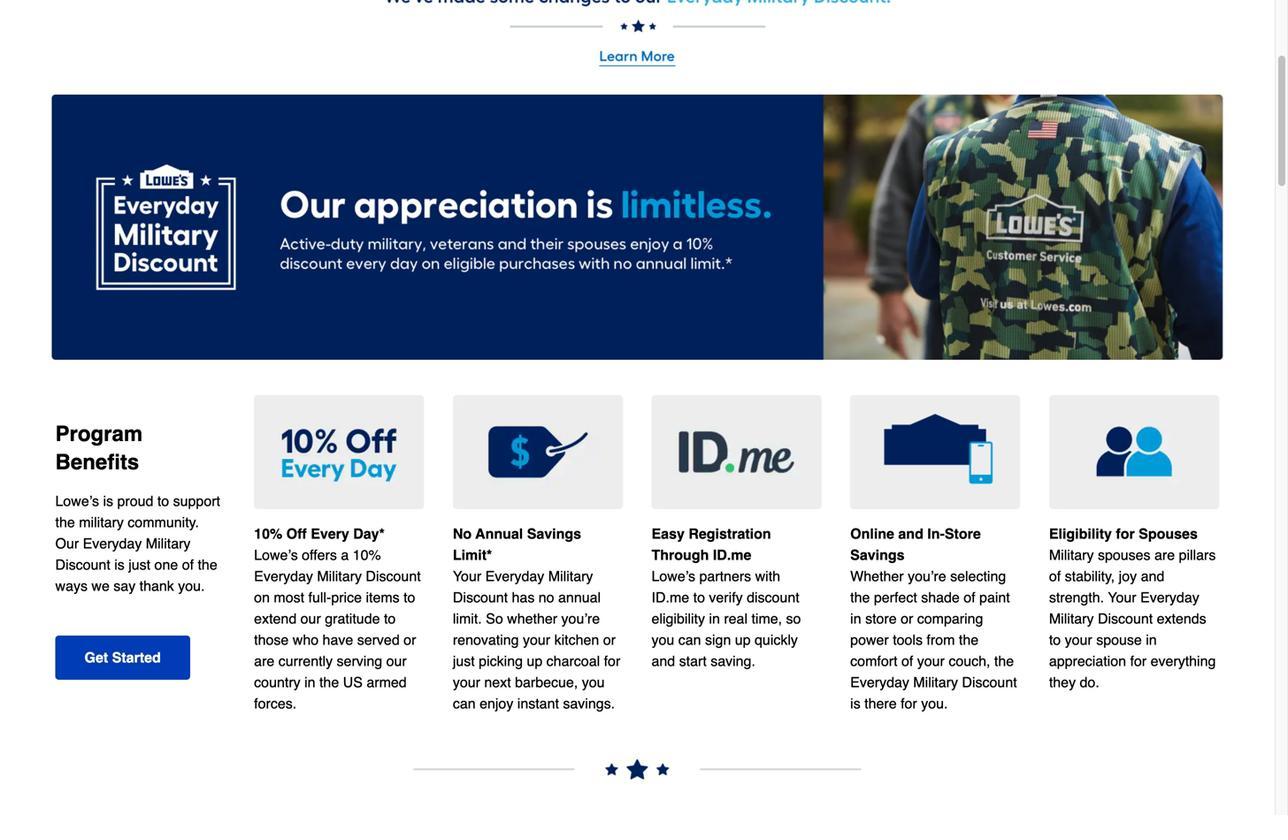 Task type: describe. For each thing, give the bounding box(es) containing it.
joy
[[1119, 568, 1137, 585]]

to inside lowe's is proud to support the military community. our everyday military discount is just one of the ways we say thank you.
[[157, 493, 169, 510]]

charcoal
[[547, 653, 600, 670]]

enjoy
[[480, 696, 514, 712]]

0 vertical spatial id.me
[[713, 547, 752, 564]]

in inside easy registration through id.me lowe's partners with id.me to verify discount eligibility in real time, so you can sign up quickly and start saving.
[[709, 611, 720, 627]]

of down selecting
[[964, 590, 976, 606]]

everyday inside no annual savings limit* your everyday military discount has no annual limit. so whether you're renovating your kitchen or just picking up charcoal for your next barbecue, you can enjoy instant savings.
[[486, 568, 545, 585]]

no annual savings limit* your everyday military discount has no annual limit. so whether you're renovating your kitchen or just picking up charcoal for your next barbecue, you can enjoy instant savings.
[[453, 526, 621, 712]]

whether
[[507, 611, 558, 627]]

everything
[[1151, 653, 1216, 670]]

your inside eligibility for spouses military spouses are pillars of stability, joy and strength. your everyday military discount extends to your spouse in appreciation for everything they do.
[[1065, 632, 1093, 648]]

started
[[112, 650, 161, 666]]

everyday inside the 10% off every day* lowe's offers a 10% everyday military discount on most full-price items to extend our gratitude to those who have served or are currently serving our country in the us armed forces.
[[254, 568, 313, 585]]

savings inside online and in-store savings whether you're selecting the perfect shade of paint in store or comparing power tools from the comfort of your couch, the everyday military discount is there for you.
[[851, 547, 905, 564]]

discount inside no annual savings limit* your everyday military discount has no annual limit. so whether you're renovating your kitchen or just picking up charcoal for your next barbecue, you can enjoy instant savings.
[[453, 590, 508, 606]]

perfect
[[874, 590, 918, 606]]

store
[[945, 526, 981, 542]]

the inside the 10% off every day* lowe's offers a 10% everyday military discount on most full-price items to extend our gratitude to those who have served or are currently serving our country in the us armed forces.
[[319, 675, 339, 691]]

so
[[486, 611, 503, 627]]

pillars
[[1179, 547, 1216, 564]]

spouse
[[1097, 632, 1142, 648]]

military inside lowe's is proud to support the military community. our everyday military discount is just one of the ways we say thank you.
[[146, 536, 191, 552]]

10% off every day* lowe's offers a 10% everyday military discount on most full-price items to extend our gratitude to those who have served or are currently serving our country in the us armed forces.
[[254, 526, 421, 712]]

from
[[927, 632, 955, 648]]

kitchen
[[555, 632, 599, 648]]

discount inside lowe's is proud to support the military community. our everyday military discount is just one of the ways we say thank you.
[[55, 557, 110, 573]]

a
[[341, 547, 349, 564]]

every
[[311, 526, 349, 542]]

savings inside no annual savings limit* your everyday military discount has no annual limit. so whether you're renovating your kitchen or just picking up charcoal for your next barbecue, you can enjoy instant savings.
[[527, 526, 581, 542]]

program
[[55, 422, 143, 446]]

the up our
[[55, 514, 75, 531]]

just inside no annual savings limit* your everyday military discount has no annual limit. so whether you're renovating your kitchen or just picking up charcoal for your next barbecue, you can enjoy instant savings.
[[453, 653, 475, 670]]

armed
[[367, 675, 407, 691]]

annual
[[476, 526, 523, 542]]

1 vertical spatial is
[[114, 557, 125, 573]]

full-
[[308, 590, 331, 606]]

start
[[679, 653, 707, 670]]

lowe's for 10% off every day*
[[254, 547, 298, 564]]

and inside easy registration through id.me lowe's partners with id.me to verify discount eligibility in real time, so you can sign up quickly and start saving.
[[652, 653, 675, 670]]

eligibility
[[652, 611, 705, 627]]

eligibility for spouses military spouses are pillars of stability, joy and strength. your everyday military discount extends to your spouse in appreciation for everything they do.
[[1049, 526, 1216, 691]]

can inside no annual savings limit* your everyday military discount has no annual limit. so whether you're renovating your kitchen or just picking up charcoal for your next barbecue, you can enjoy instant savings.
[[453, 696, 476, 712]]

stability,
[[1065, 568, 1115, 585]]

one
[[154, 557, 178, 573]]

in inside eligibility for spouses military spouses are pillars of stability, joy and strength. your everyday military discount extends to your spouse in appreciation for everything they do.
[[1146, 632, 1157, 648]]

time,
[[752, 611, 782, 627]]

verify
[[709, 590, 743, 606]]

military inside the 10% off every day* lowe's offers a 10% everyday military discount on most full-price items to extend our gratitude to those who have served or are currently serving our country in the us armed forces.
[[317, 568, 362, 585]]

ways
[[55, 578, 88, 595]]

those
[[254, 632, 289, 648]]

for down spouse
[[1131, 653, 1147, 670]]

everyday inside online and in-store savings whether you're selecting the perfect shade of paint in store or comparing power tools from the comfort of your couch, the everyday military discount is there for you.
[[851, 675, 910, 691]]

forces.
[[254, 696, 297, 712]]

in inside online and in-store savings whether you're selecting the perfect shade of paint in store or comparing power tools from the comfort of your couch, the everyday military discount is there for you.
[[851, 611, 862, 627]]

off
[[286, 526, 307, 542]]

next
[[484, 675, 511, 691]]

eligibility
[[1049, 526, 1112, 542]]

no
[[539, 590, 555, 606]]

to inside eligibility for spouses military spouses are pillars of stability, joy and strength. your everyday military discount extends to your spouse in appreciation for everything they do.
[[1049, 632, 1061, 648]]

say
[[114, 578, 136, 595]]

on
[[254, 590, 270, 606]]

annual
[[558, 590, 601, 606]]

limit.
[[453, 611, 482, 627]]

there
[[865, 696, 897, 712]]

with
[[755, 568, 781, 585]]

proud
[[117, 493, 153, 510]]

military down strength.
[[1049, 611, 1094, 627]]

instant
[[518, 696, 559, 712]]

spouses
[[1098, 547, 1151, 564]]

real
[[724, 611, 748, 627]]

savings.
[[563, 696, 615, 712]]

through
[[652, 547, 709, 564]]

paint
[[980, 590, 1010, 606]]

us
[[343, 675, 363, 691]]

you're inside no annual savings limit* your everyday military discount has no annual limit. so whether you're renovating your kitchen or just picking up charcoal for your next barbecue, you can enjoy instant savings.
[[562, 611, 600, 627]]

lowe's is proud to support the military community. our everyday military discount is just one of the ways we say thank you.
[[55, 493, 220, 595]]

are inside the 10% off every day* lowe's offers a 10% everyday military discount on most full-price items to extend our gratitude to those who have served or are currently serving our country in the us armed forces.
[[254, 653, 275, 670]]

no
[[453, 526, 472, 542]]

the i d dot me logo. image
[[652, 395, 822, 510]]

lowe's inside lowe's is proud to support the military community. our everyday military discount is just one of the ways we say thank you.
[[55, 493, 99, 510]]

price
[[331, 590, 362, 606]]

0 vertical spatial is
[[103, 493, 113, 510]]

extend
[[254, 611, 297, 627]]

a large star with a small star on its left and right. image
[[52, 754, 1224, 785]]

dark blue and light blue people icons side by side. image
[[1049, 395, 1220, 510]]

store
[[866, 611, 897, 627]]

easy
[[652, 526, 685, 542]]

1 vertical spatial our
[[386, 653, 407, 670]]

selecting
[[951, 568, 1006, 585]]

military down eligibility
[[1049, 547, 1094, 564]]

program benefits
[[55, 422, 143, 475]]

are inside eligibility for spouses military spouses are pillars of stability, joy and strength. your everyday military discount extends to your spouse in appreciation for everything they do.
[[1155, 547, 1175, 564]]

to inside easy registration through id.me lowe's partners with id.me to verify discount eligibility in real time, so you can sign up quickly and start saving.
[[693, 590, 705, 606]]

in-
[[928, 526, 945, 542]]

the down whether
[[851, 590, 870, 606]]

couch,
[[949, 653, 991, 670]]

so
[[786, 611, 801, 627]]

online and in-store savings whether you're selecting the perfect shade of paint in store or comparing power tools from the comfort of your couch, the everyday military discount is there for you.
[[851, 526, 1017, 712]]

the right couch,
[[995, 653, 1014, 670]]

barbecue,
[[515, 675, 578, 691]]

extends
[[1157, 611, 1207, 627]]

whether
[[851, 568, 904, 585]]

and inside online and in-store savings whether you're selecting the perfect shade of paint in store or comparing power tools from the comfort of your couch, the everyday military discount is there for you.
[[899, 526, 924, 542]]

offers
[[302, 547, 337, 564]]

saving.
[[711, 653, 756, 670]]

your inside no annual savings limit* your everyday military discount has no annual limit. so whether you're renovating your kitchen or just picking up charcoal for your next barbecue, you can enjoy instant savings.
[[453, 568, 482, 585]]

is inside online and in-store savings whether you're selecting the perfect shade of paint in store or comparing power tools from the comfort of your couch, the everyday military discount is there for you.
[[851, 696, 861, 712]]

0 horizontal spatial our
[[301, 611, 321, 627]]



Task type: locate. For each thing, give the bounding box(es) containing it.
limit*
[[453, 547, 492, 564]]

discount inside eligibility for spouses military spouses are pillars of stability, joy and strength. your everyday military discount extends to your spouse in appreciation for everything they do.
[[1098, 611, 1153, 627]]

1 horizontal spatial can
[[679, 632, 701, 648]]

lowe's inside easy registration through id.me lowe's partners with id.me to verify discount eligibility in real time, so you can sign up quickly and start saving.
[[652, 568, 696, 585]]

0 vertical spatial are
[[1155, 547, 1175, 564]]

you
[[652, 632, 675, 648], [582, 675, 605, 691]]

2 horizontal spatial or
[[901, 611, 914, 627]]

your left next
[[453, 675, 481, 691]]

and inside eligibility for spouses military spouses are pillars of stability, joy and strength. your everyday military discount extends to your spouse in appreciation for everything they do.
[[1141, 568, 1165, 585]]

and
[[899, 526, 924, 542], [1141, 568, 1165, 585], [652, 653, 675, 670]]

1 horizontal spatial savings
[[851, 547, 905, 564]]

easy registration through id.me lowe's partners with id.me to verify discount eligibility in real time, so you can sign up quickly and start saving.
[[652, 526, 801, 670]]

do.
[[1080, 675, 1100, 691]]

0 vertical spatial can
[[679, 632, 701, 648]]

your inside online and in-store savings whether you're selecting the perfect shade of paint in store or comparing power tools from the comfort of your couch, the everyday military discount is there for you.
[[918, 653, 945, 670]]

to up appreciation
[[1049, 632, 1061, 648]]

your up appreciation
[[1065, 632, 1093, 648]]

country
[[254, 675, 301, 691]]

1 horizontal spatial your
[[1108, 590, 1137, 606]]

0 vertical spatial our
[[301, 611, 321, 627]]

discount up spouse
[[1098, 611, 1153, 627]]

who
[[293, 632, 319, 648]]

your down whether
[[523, 632, 551, 648]]

for up the 'spouses'
[[1116, 526, 1135, 542]]

to left the verify
[[693, 590, 705, 606]]

get started
[[85, 650, 161, 666]]

your down 'limit*' at the left bottom of page
[[453, 568, 482, 585]]

1 horizontal spatial 10%
[[353, 547, 381, 564]]

the left us
[[319, 675, 339, 691]]

10% left off
[[254, 526, 282, 542]]

1 vertical spatial id.me
[[652, 590, 690, 606]]

shade
[[921, 590, 960, 606]]

can left enjoy
[[453, 696, 476, 712]]

everyday down military
[[83, 536, 142, 552]]

for right there
[[901, 696, 918, 712]]

everyday up most
[[254, 568, 313, 585]]

the right one
[[198, 557, 217, 573]]

1 horizontal spatial id.me
[[713, 547, 752, 564]]

we've made changes to our everyday military discount. image
[[52, 0, 1224, 66]]

everyday up extends
[[1141, 590, 1200, 606]]

1 vertical spatial you
[[582, 675, 605, 691]]

our
[[55, 536, 79, 552]]

is left there
[[851, 696, 861, 712]]

to
[[157, 493, 169, 510], [404, 590, 415, 606], [693, 590, 705, 606], [384, 611, 396, 627], [1049, 632, 1061, 648]]

1 horizontal spatial you're
[[908, 568, 947, 585]]

community.
[[128, 514, 199, 531]]

1 vertical spatial you.
[[921, 696, 948, 712]]

to right 'items'
[[404, 590, 415, 606]]

and left in-
[[899, 526, 924, 542]]

0 horizontal spatial up
[[527, 653, 543, 670]]

or inside online and in-store savings whether you're selecting the perfect shade of paint in store or comparing power tools from the comfort of your couch, the everyday military discount is there for you.
[[901, 611, 914, 627]]

1 vertical spatial can
[[453, 696, 476, 712]]

power
[[851, 632, 889, 648]]

renovating
[[453, 632, 519, 648]]

discount up limit.
[[453, 590, 508, 606]]

0 horizontal spatial or
[[404, 632, 416, 648]]

or up tools
[[901, 611, 914, 627]]

1 horizontal spatial lowe's
[[254, 547, 298, 564]]

items
[[366, 590, 400, 606]]

your inside eligibility for spouses military spouses are pillars of stability, joy and strength. your everyday military discount extends to your spouse in appreciation for everything they do.
[[1108, 590, 1137, 606]]

1 horizontal spatial is
[[114, 557, 125, 573]]

active-duty military, veterans and spouses enjoy a 10 percent discount every day. no annual limit. image
[[52, 95, 1224, 360]]

online
[[851, 526, 895, 542]]

id.me down the registration
[[713, 547, 752, 564]]

0 horizontal spatial id.me
[[652, 590, 690, 606]]

1 vertical spatial are
[[254, 653, 275, 670]]

0 vertical spatial lowe's
[[55, 493, 99, 510]]

lowe's inside the 10% off every day* lowe's offers a 10% everyday military discount on most full-price items to extend our gratitude to those who have served or are currently serving our country in the us armed forces.
[[254, 547, 298, 564]]

0 horizontal spatial savings
[[527, 526, 581, 542]]

can
[[679, 632, 701, 648], [453, 696, 476, 712]]

2 vertical spatial and
[[652, 653, 675, 670]]

1 horizontal spatial just
[[453, 653, 475, 670]]

get
[[85, 650, 108, 666]]

quickly
[[755, 632, 798, 648]]

1 vertical spatial up
[[527, 653, 543, 670]]

are down spouses
[[1155, 547, 1175, 564]]

0 horizontal spatial is
[[103, 493, 113, 510]]

1 vertical spatial just
[[453, 653, 475, 670]]

is up military
[[103, 493, 113, 510]]

serving
[[337, 653, 382, 670]]

military inside no annual savings limit* your everyday military discount has no annual limit. so whether you're renovating your kitchen or just picking up charcoal for your next barbecue, you can enjoy instant savings.
[[548, 568, 593, 585]]

you're
[[908, 568, 947, 585], [562, 611, 600, 627]]

0 vertical spatial you
[[652, 632, 675, 648]]

you up savings.
[[582, 675, 605, 691]]

you. inside lowe's is proud to support the military community. our everyday military discount is just one of the ways we say thank you.
[[178, 578, 205, 595]]

everyday up there
[[851, 675, 910, 691]]

2 horizontal spatial is
[[851, 696, 861, 712]]

in down 'currently'
[[305, 675, 316, 691]]

can up start
[[679, 632, 701, 648]]

just up say
[[129, 557, 151, 573]]

discount
[[55, 557, 110, 573], [366, 568, 421, 585], [453, 590, 508, 606], [1098, 611, 1153, 627], [962, 675, 1017, 691]]

get started link
[[55, 636, 190, 680]]

military up one
[[146, 536, 191, 552]]

a dark blue price tag icon with a light blue dollar sign. image
[[453, 395, 623, 510]]

savings right annual
[[527, 526, 581, 542]]

partners
[[700, 568, 752, 585]]

savings up whether
[[851, 547, 905, 564]]

10%
[[254, 526, 282, 542], [353, 547, 381, 564]]

0 vertical spatial 10%
[[254, 526, 282, 542]]

of right one
[[182, 557, 194, 573]]

0 vertical spatial you.
[[178, 578, 205, 595]]

your down from at the right of the page
[[918, 653, 945, 670]]

everyday inside eligibility for spouses military spouses are pillars of stability, joy and strength. your everyday military discount extends to your spouse in appreciation for everything they do.
[[1141, 590, 1200, 606]]

id.me up eligibility
[[652, 590, 690, 606]]

you inside easy registration through id.me lowe's partners with id.me to verify discount eligibility in real time, so you can sign up quickly and start saving.
[[652, 632, 675, 648]]

0 vertical spatial savings
[[527, 526, 581, 542]]

in left "real"
[[709, 611, 720, 627]]

1 vertical spatial 10%
[[353, 547, 381, 564]]

1 vertical spatial you're
[[562, 611, 600, 627]]

support
[[173, 493, 220, 510]]

spouses
[[1139, 526, 1198, 542]]

your
[[453, 568, 482, 585], [1108, 590, 1137, 606]]

1 horizontal spatial or
[[603, 632, 616, 648]]

1 vertical spatial savings
[[851, 547, 905, 564]]

have
[[323, 632, 353, 648]]

discount inside online and in-store savings whether you're selecting the perfect shade of paint in store or comparing power tools from the comfort of your couch, the everyday military discount is there for you.
[[962, 675, 1017, 691]]

our up who
[[301, 611, 321, 627]]

0 vertical spatial your
[[453, 568, 482, 585]]

1 vertical spatial your
[[1108, 590, 1137, 606]]

lowe's
[[55, 493, 99, 510], [254, 547, 298, 564], [652, 568, 696, 585]]

1 horizontal spatial and
[[899, 526, 924, 542]]

0 horizontal spatial you
[[582, 675, 605, 691]]

everyday inside lowe's is proud to support the military community. our everyday military discount is just one of the ways we say thank you.
[[83, 536, 142, 552]]

day*
[[353, 526, 385, 542]]

lowe's down through
[[652, 568, 696, 585]]

to down 'items'
[[384, 611, 396, 627]]

id.me
[[713, 547, 752, 564], [652, 590, 690, 606]]

2 vertical spatial is
[[851, 696, 861, 712]]

you're down annual
[[562, 611, 600, 627]]

to up community.
[[157, 493, 169, 510]]

0 horizontal spatial you're
[[562, 611, 600, 627]]

up inside no annual savings limit* your everyday military discount has no annual limit. so whether you're renovating your kitchen or just picking up charcoal for your next barbecue, you can enjoy instant savings.
[[527, 653, 543, 670]]

military
[[146, 536, 191, 552], [1049, 547, 1094, 564], [317, 568, 362, 585], [548, 568, 593, 585], [1049, 611, 1094, 627], [914, 675, 958, 691]]

strength.
[[1049, 590, 1105, 606]]

1 horizontal spatial you
[[652, 632, 675, 648]]

you inside no annual savings limit* your everyday military discount has no annual limit. so whether you're renovating your kitchen or just picking up charcoal for your next barbecue, you can enjoy instant savings.
[[582, 675, 605, 691]]

lowe's down off
[[254, 547, 298, 564]]

is up say
[[114, 557, 125, 573]]

0 vertical spatial just
[[129, 557, 151, 573]]

most
[[274, 590, 305, 606]]

1 horizontal spatial are
[[1155, 547, 1175, 564]]

up inside easy registration through id.me lowe's partners with id.me to verify discount eligibility in real time, so you can sign up quickly and start saving.
[[735, 632, 751, 648]]

1 horizontal spatial up
[[735, 632, 751, 648]]

or right kitchen
[[603, 632, 616, 648]]

2 horizontal spatial and
[[1141, 568, 1165, 585]]

0 vertical spatial and
[[899, 526, 924, 542]]

0 horizontal spatial just
[[129, 557, 151, 573]]

2 vertical spatial lowe's
[[652, 568, 696, 585]]

you're inside online and in-store savings whether you're selecting the perfect shade of paint in store or comparing power tools from the comfort of your couch, the everyday military discount is there for you.
[[908, 568, 947, 585]]

0 horizontal spatial you.
[[178, 578, 205, 595]]

tools
[[893, 632, 923, 648]]

0 horizontal spatial and
[[652, 653, 675, 670]]

or inside no annual savings limit* your everyday military discount has no annual limit. so whether you're renovating your kitchen or just picking up charcoal for your next barbecue, you can enjoy instant savings.
[[603, 632, 616, 648]]

lowe's up military
[[55, 493, 99, 510]]

military inside online and in-store savings whether you're selecting the perfect shade of paint in store or comparing power tools from the comfort of your couch, the everyday military discount is there for you.
[[914, 675, 958, 691]]

of inside eligibility for spouses military spouses are pillars of stability, joy and strength. your everyday military discount extends to your spouse in appreciation for everything they do.
[[1049, 568, 1061, 585]]

are down those
[[254, 653, 275, 670]]

0 horizontal spatial can
[[453, 696, 476, 712]]

the up couch,
[[959, 632, 979, 648]]

we
[[92, 578, 110, 595]]

0 horizontal spatial your
[[453, 568, 482, 585]]

currently
[[279, 653, 333, 670]]

of down tools
[[902, 653, 914, 670]]

1 vertical spatial and
[[1141, 568, 1165, 585]]

up
[[735, 632, 751, 648], [527, 653, 543, 670]]

you. right there
[[921, 696, 948, 712]]

10 percent off every day. image
[[254, 395, 425, 510]]

for
[[1116, 526, 1135, 542], [604, 653, 621, 670], [1131, 653, 1147, 670], [901, 696, 918, 712]]

of up strength.
[[1049, 568, 1061, 585]]

just inside lowe's is proud to support the military community. our everyday military discount is just one of the ways we say thank you.
[[129, 557, 151, 573]]

military up annual
[[548, 568, 593, 585]]

gratitude
[[325, 611, 380, 627]]

up down "real"
[[735, 632, 751, 648]]

in right spouse
[[1146, 632, 1157, 648]]

everyday
[[83, 536, 142, 552], [254, 568, 313, 585], [486, 568, 545, 585], [1141, 590, 1200, 606], [851, 675, 910, 691]]

the
[[55, 514, 75, 531], [198, 557, 217, 573], [851, 590, 870, 606], [959, 632, 979, 648], [995, 653, 1014, 670], [319, 675, 339, 691]]

military down couch,
[[914, 675, 958, 691]]

0 horizontal spatial 10%
[[254, 526, 282, 542]]

sign
[[705, 632, 731, 648]]

military down a
[[317, 568, 362, 585]]

1 horizontal spatial our
[[386, 653, 407, 670]]

for inside no annual savings limit* your everyday military discount has no annual limit. so whether you're renovating your kitchen or just picking up charcoal for your next barbecue, you can enjoy instant savings.
[[604, 653, 621, 670]]

or right served
[[404, 632, 416, 648]]

comparing
[[918, 611, 984, 627]]

2 horizontal spatial lowe's
[[652, 568, 696, 585]]

has
[[512, 590, 535, 606]]

you're up shade
[[908, 568, 947, 585]]

registration
[[689, 526, 771, 542]]

our
[[301, 611, 321, 627], [386, 653, 407, 670]]

1 horizontal spatial you.
[[921, 696, 948, 712]]

our up armed
[[386, 653, 407, 670]]

a dark blue lowe's pagoda icon beside a light blue mobile phone icon. image
[[851, 395, 1021, 510]]

appreciation
[[1049, 653, 1127, 670]]

they
[[1049, 675, 1076, 691]]

and left start
[[652, 653, 675, 670]]

and right joy
[[1141, 568, 1165, 585]]

military
[[79, 514, 124, 531]]

just down the renovating
[[453, 653, 475, 670]]

you. inside online and in-store savings whether you're selecting the perfect shade of paint in store or comparing power tools from the comfort of your couch, the everyday military discount is there for you.
[[921, 696, 948, 712]]

you. down one
[[178, 578, 205, 595]]

for right "charcoal"
[[604, 653, 621, 670]]

0 vertical spatial you're
[[908, 568, 947, 585]]

benefits
[[55, 450, 139, 475]]

or inside the 10% off every day* lowe's offers a 10% everyday military discount on most full-price items to extend our gratitude to those who have served or are currently serving our country in the us armed forces.
[[404, 632, 416, 648]]

can inside easy registration through id.me lowe's partners with id.me to verify discount eligibility in real time, so you can sign up quickly and start saving.
[[679, 632, 701, 648]]

discount up 'items'
[[366, 568, 421, 585]]

your down joy
[[1108, 590, 1137, 606]]

comfort
[[851, 653, 898, 670]]

0 horizontal spatial are
[[254, 653, 275, 670]]

everyday up has at the bottom
[[486, 568, 545, 585]]

in inside the 10% off every day* lowe's offers a 10% everyday military discount on most full-price items to extend our gratitude to those who have served or are currently serving our country in the us armed forces.
[[305, 675, 316, 691]]

for inside online and in-store savings whether you're selecting the perfect shade of paint in store or comparing power tools from the comfort of your couch, the everyday military discount is there for you.
[[901, 696, 918, 712]]

10% down day*
[[353, 547, 381, 564]]

discount
[[747, 590, 800, 606]]

served
[[357, 632, 400, 648]]

discount down couch,
[[962, 675, 1017, 691]]

lowe's for easy registration through id.me
[[652, 568, 696, 585]]

discount inside the 10% off every day* lowe's offers a 10% everyday military discount on most full-price items to extend our gratitude to those who have served or are currently serving our country in the us armed forces.
[[366, 568, 421, 585]]

up up barbecue, at the left
[[527, 653, 543, 670]]

in left store
[[851, 611, 862, 627]]

0 vertical spatial up
[[735, 632, 751, 648]]

you down eligibility
[[652, 632, 675, 648]]

0 horizontal spatial lowe's
[[55, 493, 99, 510]]

are
[[1155, 547, 1175, 564], [254, 653, 275, 670]]

1 vertical spatial lowe's
[[254, 547, 298, 564]]

discount up ways
[[55, 557, 110, 573]]

is
[[103, 493, 113, 510], [114, 557, 125, 573], [851, 696, 861, 712]]

of inside lowe's is proud to support the military community. our everyday military discount is just one of the ways we say thank you.
[[182, 557, 194, 573]]

picking
[[479, 653, 523, 670]]



Task type: vqa. For each thing, say whether or not it's contained in the screenshot.
By
no



